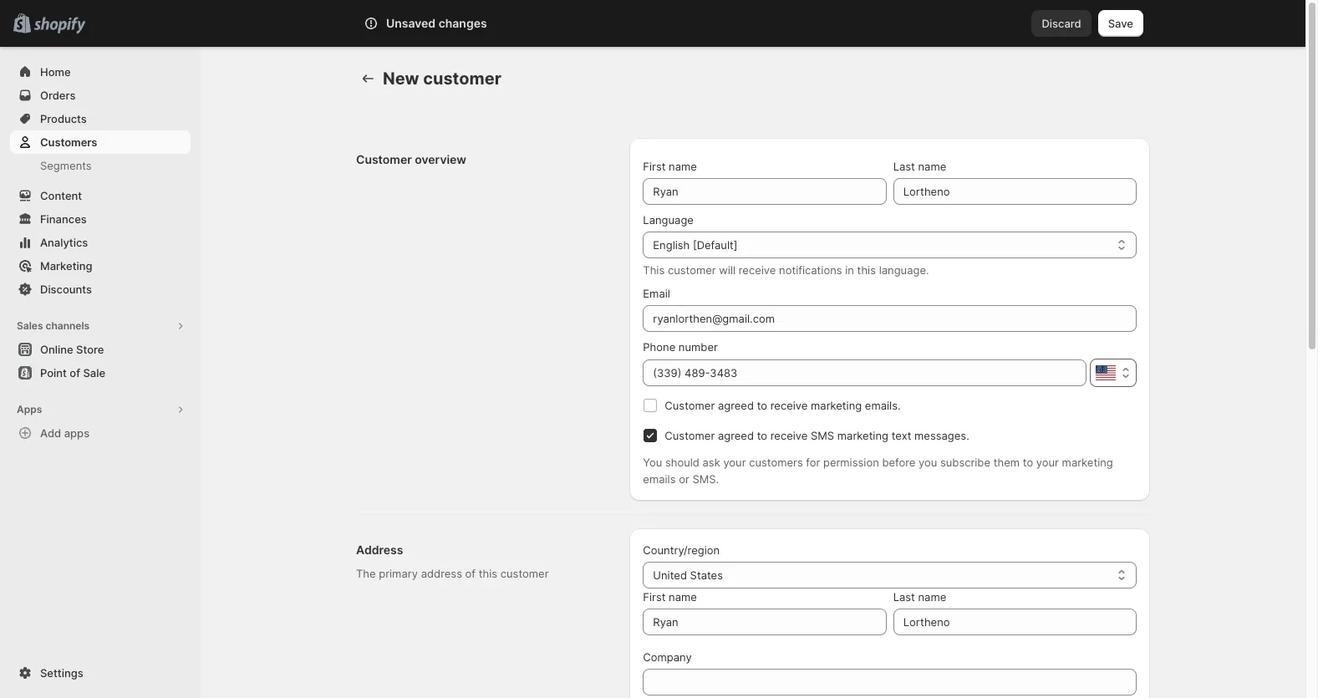 Task type: locate. For each thing, give the bounding box(es) containing it.
ask
[[703, 456, 721, 469]]

1 last name from the top
[[894, 160, 947, 173]]

Phone number text field
[[643, 360, 1087, 386]]

first name up language
[[643, 160, 697, 173]]

analytics
[[40, 236, 88, 249]]

your right 'ask'
[[724, 456, 746, 469]]

customer for new
[[423, 69, 502, 89]]

1 vertical spatial first name text field
[[643, 609, 887, 635]]

search button
[[411, 10, 896, 37]]

0 vertical spatial customer
[[423, 69, 502, 89]]

first name for company
[[643, 590, 697, 604]]

2 vertical spatial marketing
[[1062, 456, 1114, 469]]

orders link
[[10, 84, 191, 107]]

add apps button
[[10, 421, 191, 445]]

1 vertical spatial of
[[465, 567, 476, 580]]

first
[[643, 160, 666, 173], [643, 590, 666, 604]]

[default]
[[693, 238, 738, 252]]

marketing up permission
[[838, 429, 889, 442]]

save button
[[1099, 10, 1144, 37]]

store
[[76, 343, 104, 356]]

first up language
[[643, 160, 666, 173]]

language
[[643, 213, 694, 227]]

first name text field for company
[[643, 609, 887, 635]]

0 vertical spatial first name text field
[[643, 178, 887, 205]]

1 first name text field from the top
[[643, 178, 887, 205]]

1 vertical spatial marketing
[[838, 429, 889, 442]]

this
[[858, 263, 876, 277], [479, 567, 498, 580]]

settings
[[40, 666, 83, 680]]

0 vertical spatial customer
[[356, 152, 412, 166]]

first name
[[643, 160, 697, 173], [643, 590, 697, 604]]

1 first from the top
[[643, 160, 666, 173]]

receive for notifications
[[739, 263, 776, 277]]

customer agreed to receive sms marketing text messages.
[[665, 429, 970, 442]]

1 vertical spatial first name
[[643, 590, 697, 604]]

number
[[679, 340, 718, 354]]

first name for language
[[643, 160, 697, 173]]

0 vertical spatial to
[[757, 399, 768, 412]]

2 vertical spatial receive
[[771, 429, 808, 442]]

2 last from the top
[[894, 590, 915, 604]]

first name text field up [default]
[[643, 178, 887, 205]]

to
[[757, 399, 768, 412], [757, 429, 768, 442], [1023, 456, 1034, 469]]

last name for company
[[894, 590, 947, 604]]

first name down united
[[643, 590, 697, 604]]

last
[[894, 160, 915, 173], [894, 590, 915, 604]]

customers link
[[10, 130, 191, 154]]

to for sms
[[757, 429, 768, 442]]

0 vertical spatial last
[[894, 160, 915, 173]]

1 vertical spatial last
[[894, 590, 915, 604]]

unsaved
[[386, 16, 436, 30]]

customer right address
[[501, 567, 549, 580]]

0 vertical spatial agreed
[[718, 399, 754, 412]]

1 vertical spatial customer
[[668, 263, 716, 277]]

last name
[[894, 160, 947, 173], [894, 590, 947, 604]]

point of sale button
[[0, 361, 201, 385]]

0 vertical spatial of
[[70, 366, 80, 380]]

2 first name text field from the top
[[643, 609, 887, 635]]

2 vertical spatial to
[[1023, 456, 1034, 469]]

marketing up sms
[[811, 399, 862, 412]]

segments
[[40, 159, 92, 172]]

receive
[[739, 263, 776, 277], [771, 399, 808, 412], [771, 429, 808, 442]]

united states
[[653, 569, 723, 582]]

customer down english [default]
[[668, 263, 716, 277]]

1 your from the left
[[724, 456, 746, 469]]

you should ask your customers for permission before you subscribe them to your marketing emails or sms.
[[643, 456, 1114, 486]]

discounts
[[40, 283, 92, 296]]

to inside you should ask your customers for permission before you subscribe them to your marketing emails or sms.
[[1023, 456, 1034, 469]]

receive right will
[[739, 263, 776, 277]]

Last name text field
[[894, 609, 1137, 635]]

english
[[653, 238, 690, 252]]

0 vertical spatial first name
[[643, 160, 697, 173]]

1 horizontal spatial this
[[858, 263, 876, 277]]

last name for language
[[894, 160, 947, 173]]

2 vertical spatial customer
[[665, 429, 715, 442]]

apps
[[17, 403, 42, 416]]

add apps
[[40, 426, 90, 440]]

receive up customer agreed to receive sms marketing text messages.
[[771, 399, 808, 412]]

0 vertical spatial first
[[643, 160, 666, 173]]

content
[[40, 189, 82, 202]]

First name text field
[[643, 178, 887, 205], [643, 609, 887, 635]]

in
[[846, 263, 854, 277]]

marketing right them on the bottom of the page
[[1062, 456, 1114, 469]]

should
[[666, 456, 700, 469]]

customer down search
[[423, 69, 502, 89]]

1 vertical spatial receive
[[771, 399, 808, 412]]

language.
[[879, 263, 929, 277]]

online
[[40, 343, 73, 356]]

1 vertical spatial agreed
[[718, 429, 754, 442]]

1 first name from the top
[[643, 160, 697, 173]]

agreed
[[718, 399, 754, 412], [718, 429, 754, 442]]

this right address
[[479, 567, 498, 580]]

english [default]
[[653, 238, 738, 252]]

customers
[[40, 135, 97, 149]]

0 horizontal spatial your
[[724, 456, 746, 469]]

2 first from the top
[[643, 590, 666, 604]]

2 last name from the top
[[894, 590, 947, 604]]

1 horizontal spatial of
[[465, 567, 476, 580]]

search
[[438, 17, 474, 30]]

0 horizontal spatial of
[[70, 366, 80, 380]]

marketing inside you should ask your customers for permission before you subscribe them to your marketing emails or sms.
[[1062, 456, 1114, 469]]

2 vertical spatial customer
[[501, 567, 549, 580]]

1 vertical spatial this
[[479, 567, 498, 580]]

united
[[653, 569, 687, 582]]

point of sale link
[[10, 361, 191, 385]]

customer
[[356, 152, 412, 166], [665, 399, 715, 412], [665, 429, 715, 442]]

content link
[[10, 184, 191, 207]]

1 agreed from the top
[[718, 399, 754, 412]]

shopify image
[[34, 17, 85, 34]]

1 vertical spatial last name
[[894, 590, 947, 604]]

finances
[[40, 212, 87, 226]]

1 vertical spatial first
[[643, 590, 666, 604]]

discounts link
[[10, 278, 191, 301]]

address
[[421, 567, 462, 580]]

customers
[[749, 456, 803, 469]]

phone
[[643, 340, 676, 354]]

1 horizontal spatial your
[[1037, 456, 1059, 469]]

2 first name from the top
[[643, 590, 697, 604]]

home link
[[10, 60, 191, 84]]

customer for customer agreed to receive marketing emails.
[[665, 399, 715, 412]]

your
[[724, 456, 746, 469], [1037, 456, 1059, 469]]

states
[[690, 569, 723, 582]]

receive up customers
[[771, 429, 808, 442]]

name
[[669, 160, 697, 173], [919, 160, 947, 173], [669, 590, 697, 604], [919, 590, 947, 604]]

of left the "sale"
[[70, 366, 80, 380]]

of
[[70, 366, 80, 380], [465, 567, 476, 580]]

0 vertical spatial last name
[[894, 160, 947, 173]]

emails.
[[865, 399, 901, 412]]

0 vertical spatial receive
[[739, 263, 776, 277]]

this right in
[[858, 263, 876, 277]]

of right address
[[465, 567, 476, 580]]

first down united
[[643, 590, 666, 604]]

1 vertical spatial to
[[757, 429, 768, 442]]

your right them on the bottom of the page
[[1037, 456, 1059, 469]]

first name text field down the states
[[643, 609, 887, 635]]

agreed for customer agreed to receive marketing emails.
[[718, 399, 754, 412]]

sms.
[[693, 472, 719, 486]]

1 last from the top
[[894, 160, 915, 173]]

of inside button
[[70, 366, 80, 380]]

1 vertical spatial customer
[[665, 399, 715, 412]]

2 agreed from the top
[[718, 429, 754, 442]]



Task type: vqa. For each thing, say whether or not it's contained in the screenshot.
THE SEGMENTS
yes



Task type: describe. For each thing, give the bounding box(es) containing it.
customer for this
[[668, 263, 716, 277]]

orders
[[40, 89, 76, 102]]

this customer will receive notifications in this language.
[[643, 263, 929, 277]]

sales channels button
[[10, 314, 191, 338]]

this
[[643, 263, 665, 277]]

home
[[40, 65, 71, 79]]

or
[[679, 472, 690, 486]]

unsaved changes
[[386, 16, 487, 30]]

sales
[[17, 319, 43, 332]]

apps
[[64, 426, 90, 440]]

channels
[[46, 319, 90, 332]]

online store button
[[0, 338, 201, 361]]

0 vertical spatial marketing
[[811, 399, 862, 412]]

united states (+1) image
[[1096, 365, 1116, 380]]

finances link
[[10, 207, 191, 231]]

for
[[806, 456, 821, 469]]

first for company
[[643, 590, 666, 604]]

sales channels
[[17, 319, 90, 332]]

email
[[643, 287, 671, 300]]

apps button
[[10, 398, 191, 421]]

products
[[40, 112, 87, 125]]

point of sale
[[40, 366, 105, 380]]

new
[[383, 69, 419, 89]]

phone number
[[643, 340, 718, 354]]

them
[[994, 456, 1020, 469]]

add
[[40, 426, 61, 440]]

you
[[643, 456, 662, 469]]

save
[[1109, 17, 1134, 30]]

sms
[[811, 429, 835, 442]]

customer for customer overview
[[356, 152, 412, 166]]

the
[[356, 567, 376, 580]]

emails
[[643, 472, 676, 486]]

2 your from the left
[[1037, 456, 1059, 469]]

Company text field
[[643, 669, 1137, 696]]

customer for customer agreed to receive sms marketing text messages.
[[665, 429, 715, 442]]

changes
[[439, 16, 487, 30]]

sale
[[83, 366, 105, 380]]

discard button
[[1032, 10, 1092, 37]]

0 horizontal spatial this
[[479, 567, 498, 580]]

messages.
[[915, 429, 970, 442]]

overview
[[415, 152, 467, 166]]

0 vertical spatial this
[[858, 263, 876, 277]]

analytics link
[[10, 231, 191, 254]]

last for company
[[894, 590, 915, 604]]

you
[[919, 456, 938, 469]]

marketing
[[40, 259, 92, 273]]

text
[[892, 429, 912, 442]]

online store link
[[10, 338, 191, 361]]

company
[[643, 651, 692, 664]]

segments link
[[10, 154, 191, 177]]

customer agreed to receive marketing emails.
[[665, 399, 901, 412]]

products link
[[10, 107, 191, 130]]

agreed for customer agreed to receive sms marketing text messages.
[[718, 429, 754, 442]]

point
[[40, 366, 67, 380]]

Email email field
[[643, 305, 1137, 332]]

receive for marketing
[[771, 399, 808, 412]]

marketing link
[[10, 254, 191, 278]]

Last name text field
[[894, 178, 1137, 205]]

primary
[[379, 567, 418, 580]]

subscribe
[[941, 456, 991, 469]]

last for language
[[894, 160, 915, 173]]

country/region
[[643, 544, 720, 557]]

discard
[[1042, 17, 1082, 30]]

to for marketing
[[757, 399, 768, 412]]

address
[[356, 543, 403, 557]]

notifications
[[779, 263, 843, 277]]

will
[[719, 263, 736, 277]]

receive for sms
[[771, 429, 808, 442]]

customer overview
[[356, 152, 467, 166]]

the primary address of this customer
[[356, 567, 549, 580]]

permission
[[824, 456, 879, 469]]

settings link
[[10, 661, 191, 685]]

first name text field for language
[[643, 178, 887, 205]]

new customer
[[383, 69, 502, 89]]

online store
[[40, 343, 104, 356]]

before
[[882, 456, 916, 469]]

first for language
[[643, 160, 666, 173]]



